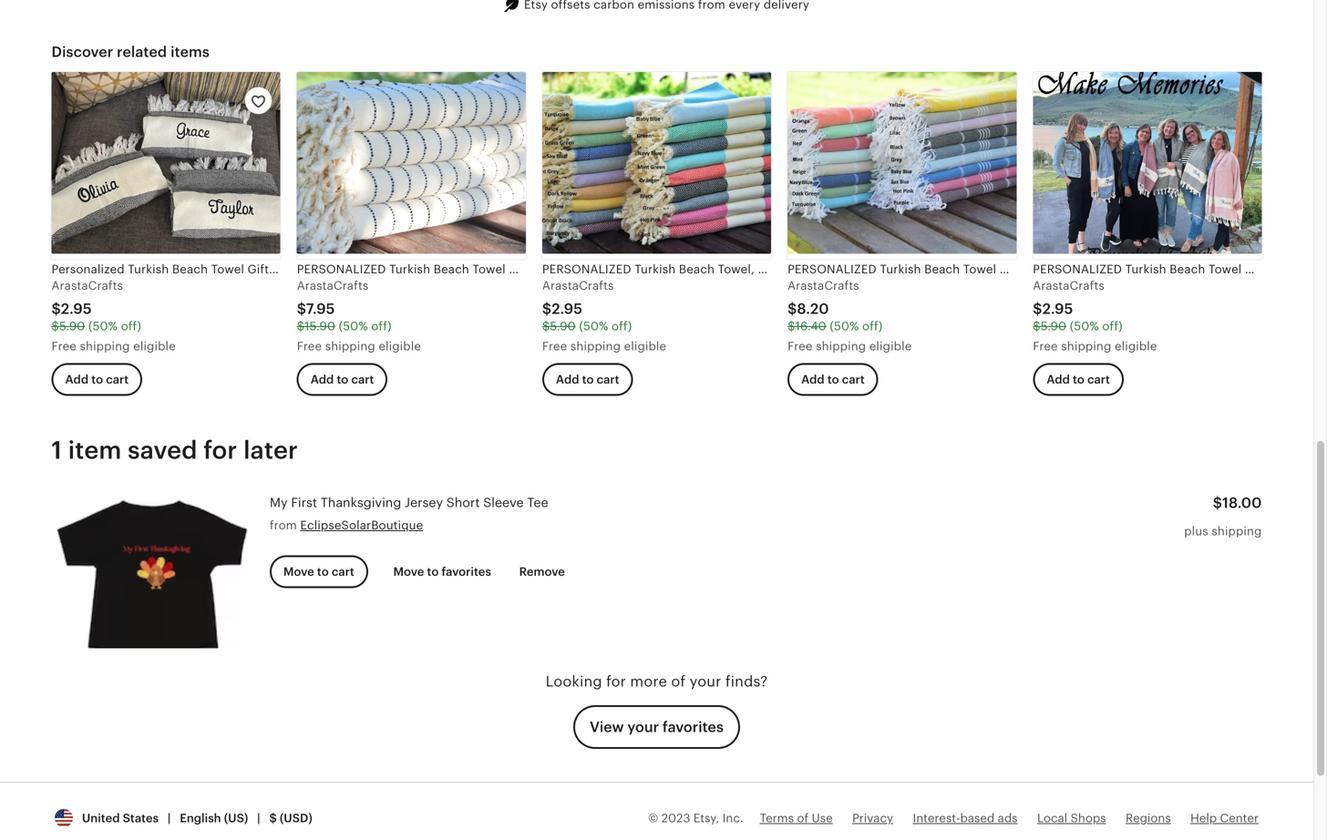 Task type: locate. For each thing, give the bounding box(es) containing it.
off)
[[121, 319, 141, 333], [371, 319, 392, 333], [612, 319, 632, 333], [863, 319, 883, 333], [1103, 319, 1123, 333]]

add to cart button
[[52, 363, 142, 396], [297, 363, 388, 396], [542, 363, 633, 396], [788, 363, 879, 396], [1033, 363, 1124, 396]]

(usd)
[[280, 812, 313, 826]]

add to cart button for personalized turkish beach towel gift unique, bachelorette bridesmaid proposal wedding gift towel, monogrammed towels, unique christmas gift image in the left of the page
[[52, 363, 142, 396]]

1 horizontal spatial 5.90
[[550, 319, 576, 333]]

5 eligible from the left
[[1115, 340, 1158, 353]]

3 add to cart button from the left
[[542, 363, 633, 396]]

0 horizontal spatial 2.95
[[61, 301, 92, 317]]

0 horizontal spatial of
[[671, 674, 686, 690]]

0 vertical spatial favorites
[[442, 565, 491, 579]]

privacy
[[853, 812, 894, 826]]

1 off) from the left
[[121, 319, 141, 333]]

united states   |   english (us)   |   $ (usd)
[[76, 812, 313, 826]]

0 horizontal spatial move
[[283, 565, 314, 579]]

3 arastacrafts from the left
[[542, 279, 614, 293]]

arastacrafts for personalized turkish beach towel gift unique, bachelorette bridesmaid proposal wedding gift towel, monogrammed towels, unique christmas gift image in the left of the page
[[52, 279, 123, 293]]

move down my first thanksgiving jersey short sleeve tee from eclipsesolarboutique
[[393, 565, 424, 579]]

2 add from the left
[[311, 373, 334, 387]]

3 eligible from the left
[[624, 340, 667, 353]]

saved
[[128, 437, 197, 465]]

personalized turkish beach towel gift unique, monogrammed gift for girls weekend trip,  gift for woman who have everything, christmas gifts image
[[297, 72, 526, 254]]

personalized turkish beach towel 40x70", bridesmaid proposal gift, bachelorette party, gift for the woman who has everything, custom gifts image
[[788, 72, 1017, 254]]

arastacrafts $ 2.95 $ 5.90 (50% off) free shipping eligible
[[52, 279, 176, 353], [542, 279, 667, 353], [1033, 279, 1158, 353]]

5 free from the left
[[1033, 340, 1058, 353]]

help center link
[[1191, 812, 1259, 826]]

of left use
[[797, 812, 809, 826]]

free for personalized turkish beach towel gifts, beach or hand size bachelorette party gift, gift for the woman who has everything, christmas gifts image
[[1033, 340, 1058, 353]]

|
[[168, 812, 171, 826], [257, 812, 260, 826]]

my first thanksgiving jersey short sleeve tee link
[[270, 494, 960, 512]]

1 eligible from the left
[[133, 340, 176, 353]]

free
[[52, 340, 77, 353], [297, 340, 322, 353], [542, 340, 567, 353], [788, 340, 813, 353], [1033, 340, 1058, 353]]

to for personalized turkish beach towel gifts, beach or hand size bachelorette party gift, gift for the woman who has everything, christmas gifts image
[[1073, 373, 1085, 387]]

off) for personalized turkish beach towel gift unique, monogrammed gift for girls weekend trip,  gift for woman who have everything, christmas gifts image's add to cart button
[[371, 319, 392, 333]]

1 horizontal spatial move
[[393, 565, 424, 579]]

looking for more of your finds?
[[546, 674, 768, 690]]

arastacrafts inside arastacrafts $ 7.95 $ 15.90 (50% off) free shipping eligible
[[297, 279, 369, 293]]

to for personalized turkish beach towel 40x70", bridesmaid proposal gift, bachelorette party, gift for the woman who has everything, custom gifts image
[[828, 373, 840, 387]]

looking
[[546, 674, 603, 690]]

3 2.95 from the left
[[1043, 301, 1074, 317]]

1 free from the left
[[52, 340, 77, 353]]

3 (50% from the left
[[579, 319, 609, 333]]

3 arastacrafts $ 2.95 $ 5.90 (50% off) free shipping eligible from the left
[[1033, 279, 1158, 353]]

4 add from the left
[[802, 373, 825, 387]]

0 horizontal spatial for
[[204, 437, 237, 465]]

5 off) from the left
[[1103, 319, 1123, 333]]

4 add to cart button from the left
[[788, 363, 879, 396]]

0 horizontal spatial 5.90
[[59, 319, 85, 333]]

1 arastacrafts $ 2.95 $ 5.90 (50% off) free shipping eligible from the left
[[52, 279, 176, 353]]

your
[[690, 674, 722, 690], [628, 719, 659, 736]]

| right (us)
[[257, 812, 260, 826]]

states
[[123, 812, 159, 826]]

1 5.90 from the left
[[59, 319, 85, 333]]

local shops link
[[1038, 812, 1107, 826]]

1 horizontal spatial |
[[257, 812, 260, 826]]

2 move from the left
[[393, 565, 424, 579]]

3 add from the left
[[556, 373, 579, 387]]

interest-based ads
[[913, 812, 1018, 826]]

add to cart for personalized turkish beach towel gift unique, monogrammed gift for girls weekend trip,  gift for woman who have everything, christmas gifts image's add to cart button
[[311, 373, 374, 387]]

2 5.90 from the left
[[550, 319, 576, 333]]

2 arastacrafts from the left
[[297, 279, 369, 293]]

7.95
[[306, 301, 335, 317]]

2 horizontal spatial 2.95
[[1043, 301, 1074, 317]]

2 add to cart button from the left
[[297, 363, 388, 396]]

(50% inside arastacrafts $ 8.20 $ 16.40 (50% off) free shipping eligible
[[830, 319, 859, 333]]

add for personalized turkish beach towel gift unique, monogrammed gift for girls weekend trip,  gift for woman who have everything, christmas gifts image
[[311, 373, 334, 387]]

your left finds?
[[690, 674, 722, 690]]

favorites for move to favorites
[[442, 565, 491, 579]]

add to cart for add to cart button related to personalized turkish beach towel gift unique, bachelorette bridesmaid proposal wedding gift towel, monogrammed towels, unique christmas gift image in the left of the page
[[65, 373, 129, 387]]

favorites down short
[[442, 565, 491, 579]]

©
[[648, 812, 659, 826]]

1 horizontal spatial 2.95
[[552, 301, 583, 317]]

move to favorites
[[393, 565, 491, 579]]

cart for personalized turkish beach towel gift unique, monogrammed gift for girls weekend trip,  gift for woman who have everything, christmas gifts image
[[351, 373, 374, 387]]

2 2.95 from the left
[[552, 301, 583, 317]]

add to cart
[[65, 373, 129, 387], [311, 373, 374, 387], [556, 373, 620, 387], [802, 373, 865, 387], [1047, 373, 1111, 387]]

1 horizontal spatial your
[[690, 674, 722, 690]]

5 add to cart from the left
[[1047, 373, 1111, 387]]

move inside button
[[393, 565, 424, 579]]

2 arastacrafts $ 2.95 $ 5.90 (50% off) free shipping eligible from the left
[[542, 279, 667, 353]]

3 off) from the left
[[612, 319, 632, 333]]

5 add from the left
[[1047, 373, 1070, 387]]

| right states
[[168, 812, 171, 826]]

shipping inside arastacrafts $ 8.20 $ 16.40 (50% off) free shipping eligible
[[816, 340, 866, 353]]

plus shipping
[[1185, 525, 1262, 538]]

shipping for personalized turkish beach towel gift unique, bachelorette bridesmaid proposal wedding gift towel, monogrammed towels, unique christmas gift image in the left of the page
[[80, 340, 130, 353]]

3 add to cart from the left
[[556, 373, 620, 387]]

1 add to cart button from the left
[[52, 363, 142, 396]]

of right more on the bottom of the page
[[671, 674, 686, 690]]

for left more on the bottom of the page
[[607, 674, 626, 690]]

center
[[1221, 812, 1259, 826]]

for
[[204, 437, 237, 465], [607, 674, 626, 690]]

us image
[[55, 810, 73, 828]]

cart for personalized turkish beach towel gift unique, bachelorette bridesmaid proposal wedding gift towel, monogrammed towels, unique christmas gift image in the left of the page
[[106, 373, 129, 387]]

2.95
[[61, 301, 92, 317], [552, 301, 583, 317], [1043, 301, 1074, 317]]

1 horizontal spatial favorites
[[663, 719, 724, 736]]

1 2.95 from the left
[[61, 301, 92, 317]]

off) inside arastacrafts $ 7.95 $ 15.90 (50% off) free shipping eligible
[[371, 319, 392, 333]]

1 add to cart from the left
[[65, 373, 129, 387]]

etsy,
[[694, 812, 720, 826]]

for left the later
[[204, 437, 237, 465]]

eligible inside arastacrafts $ 8.20 $ 16.40 (50% off) free shipping eligible
[[870, 340, 912, 353]]

1 move from the left
[[283, 565, 314, 579]]

arastacrafts
[[52, 279, 123, 293], [297, 279, 369, 293], [542, 279, 614, 293], [788, 279, 860, 293], [1033, 279, 1105, 293]]

add to cart for add to cart button associated with personalized turkish beach towel gifts, beach or hand size bachelorette party gift, gift for the woman who has everything, christmas gifts image
[[1047, 373, 1111, 387]]

1 horizontal spatial for
[[607, 674, 626, 690]]

local shops
[[1038, 812, 1107, 826]]

tee
[[527, 495, 549, 510]]

1 horizontal spatial of
[[797, 812, 809, 826]]

inc.
[[723, 812, 744, 826]]

0 horizontal spatial your
[[628, 719, 659, 736]]

$ 18.00
[[1213, 495, 1262, 511]]

cart
[[106, 373, 129, 387], [351, 373, 374, 387], [597, 373, 620, 387], [842, 373, 865, 387], [1088, 373, 1111, 387], [332, 565, 354, 579]]

1 add from the left
[[65, 373, 89, 387]]

privacy link
[[853, 812, 894, 826]]

1 vertical spatial favorites
[[663, 719, 724, 736]]

5.90 for personalized turkish beach towel gift unique, bachelorette bridesmaid proposal wedding gift towel, monogrammed towels, unique christmas gift image in the left of the page
[[59, 319, 85, 333]]

4 free from the left
[[788, 340, 813, 353]]

arastacrafts $ 8.20 $ 16.40 (50% off) free shipping eligible
[[788, 279, 912, 353]]

short
[[447, 495, 480, 510]]

arastacrafts inside arastacrafts $ 8.20 $ 16.40 (50% off) free shipping eligible
[[788, 279, 860, 293]]

to
[[91, 373, 103, 387], [337, 373, 349, 387], [582, 373, 594, 387], [828, 373, 840, 387], [1073, 373, 1085, 387], [317, 565, 329, 579], [427, 565, 439, 579]]

shipping inside arastacrafts $ 7.95 $ 15.90 (50% off) free shipping eligible
[[325, 340, 376, 353]]

free for personalized turkish beach towel gift unique, bachelorette bridesmaid proposal wedding gift towel, monogrammed towels, unique christmas gift image in the left of the page
[[52, 340, 77, 353]]

eligible
[[133, 340, 176, 353], [379, 340, 421, 353], [624, 340, 667, 353], [870, 340, 912, 353], [1115, 340, 1158, 353]]

2 eligible from the left
[[379, 340, 421, 353]]

move
[[283, 565, 314, 579], [393, 565, 424, 579]]

1 vertical spatial for
[[607, 674, 626, 690]]

related
[[117, 44, 167, 60]]

off) for add to cart button related to personalized turkish beach towel gift unique, bachelorette bridesmaid proposal wedding gift towel, monogrammed towels, unique christmas gift image in the left of the page
[[121, 319, 141, 333]]

to inside button
[[427, 565, 439, 579]]

5 (50% from the left
[[1070, 319, 1100, 333]]

1 (50% from the left
[[88, 319, 118, 333]]

5 add to cart button from the left
[[1033, 363, 1124, 396]]

1 horizontal spatial arastacrafts $ 2.95 $ 5.90 (50% off) free shipping eligible
[[542, 279, 667, 353]]

0 vertical spatial your
[[690, 674, 722, 690]]

eligible for add to cart button associated with personalized turkish beach towel 40x70", bridesmaid proposal gift, bachelorette party, gift for the woman who has everything, custom gifts image
[[870, 340, 912, 353]]

favorites inside button
[[442, 565, 491, 579]]

5 arastacrafts from the left
[[1033, 279, 1105, 293]]

free for personalized turkish beach towel 40x70", bridesmaid proposal gift, bachelorette party, gift for the woman who has everything, custom gifts image
[[788, 340, 813, 353]]

3 5.90 from the left
[[1041, 319, 1067, 333]]

2 add to cart from the left
[[311, 373, 374, 387]]

to inside 'button'
[[317, 565, 329, 579]]

your right view
[[628, 719, 659, 736]]

favorites down looking for more of your finds? on the bottom
[[663, 719, 724, 736]]

move inside 'button'
[[283, 565, 314, 579]]

discover
[[52, 44, 113, 60]]

interest-
[[913, 812, 961, 826]]

move to favorites button
[[380, 556, 505, 589]]

4 eligible from the left
[[870, 340, 912, 353]]

english
[[180, 812, 221, 826]]

to for personalized turkish beach towel gift unique, bachelorette bridesmaid proposal wedding gift towel, monogrammed towels, unique christmas gift image in the left of the page
[[91, 373, 103, 387]]

items
[[171, 44, 210, 60]]

favorites
[[442, 565, 491, 579], [663, 719, 724, 736]]

4 (50% from the left
[[830, 319, 859, 333]]

4 off) from the left
[[863, 319, 883, 333]]

terms of use link
[[760, 812, 833, 826]]

4 add to cart from the left
[[802, 373, 865, 387]]

eclipsesolarboutique link
[[300, 519, 423, 532]]

18.00
[[1223, 495, 1262, 511]]

1 arastacrafts from the left
[[52, 279, 123, 293]]

arastacrafts for personalized turkish beach towel gift unique, monogrammed gift for girls weekend trip,  gift for woman who have everything, christmas gifts image
[[297, 279, 369, 293]]

0 horizontal spatial |
[[168, 812, 171, 826]]

0 horizontal spatial arastacrafts $ 2.95 $ 5.90 (50% off) free shipping eligible
[[52, 279, 176, 353]]

© 2023 etsy, inc.
[[648, 812, 744, 826]]

(50% for add to cart button related to personalized turkish beach towel gift unique, bachelorette bridesmaid proposal wedding gift towel, monogrammed towels, unique christmas gift image in the left of the page
[[88, 319, 118, 333]]

first
[[291, 495, 317, 510]]

remove button
[[506, 556, 579, 589]]

off) for add to cart button for the personalized turkish beach towel, embroidered or printing beach towel, bridesmaid proposal gifts, beach or hand size towel, christmas gifts image on the top of the page
[[612, 319, 632, 333]]

off) inside arastacrafts $ 8.20 $ 16.40 (50% off) free shipping eligible
[[863, 319, 883, 333]]

eligible inside arastacrafts $ 7.95 $ 15.90 (50% off) free shipping eligible
[[379, 340, 421, 353]]

of
[[671, 674, 686, 690], [797, 812, 809, 826]]

2 horizontal spatial 5.90
[[1041, 319, 1067, 333]]

(50% inside arastacrafts $ 7.95 $ 15.90 (50% off) free shipping eligible
[[339, 319, 368, 333]]

plus
[[1185, 525, 1209, 538]]

arastacrafts $ 2.95 $ 5.90 (50% off) free shipping eligible for the personalized turkish beach towel, embroidered or printing beach towel, bridesmaid proposal gifts, beach or hand size towel, christmas gifts image on the top of the page
[[542, 279, 667, 353]]

2 (50% from the left
[[339, 319, 368, 333]]

terms of use
[[760, 812, 833, 826]]

view your favorites link
[[574, 706, 740, 749]]

shipping
[[80, 340, 130, 353], [325, 340, 376, 353], [571, 340, 621, 353], [816, 340, 866, 353], [1062, 340, 1112, 353], [1212, 525, 1262, 538]]

move down from on the left bottom of page
[[283, 565, 314, 579]]

2 horizontal spatial arastacrafts $ 2.95 $ 5.90 (50% off) free shipping eligible
[[1033, 279, 1158, 353]]

use
[[812, 812, 833, 826]]

1 vertical spatial your
[[628, 719, 659, 736]]

4 arastacrafts from the left
[[788, 279, 860, 293]]

2 off) from the left
[[371, 319, 392, 333]]

$
[[52, 301, 61, 317], [297, 301, 306, 317], [542, 301, 552, 317], [788, 301, 797, 317], [1033, 301, 1043, 317], [52, 319, 59, 333], [297, 319, 305, 333], [542, 319, 550, 333], [788, 319, 796, 333], [1033, 319, 1041, 333], [1213, 495, 1223, 511], [269, 812, 277, 826]]

favorites for view your favorites
[[663, 719, 724, 736]]

off) for add to cart button associated with personalized turkish beach towel gifts, beach or hand size bachelorette party gift, gift for the woman who has everything, christmas gifts image
[[1103, 319, 1123, 333]]

5.90
[[59, 319, 85, 333], [550, 319, 576, 333], [1041, 319, 1067, 333]]

move for move to cart
[[283, 565, 314, 579]]

2 free from the left
[[297, 340, 322, 353]]

0 horizontal spatial favorites
[[442, 565, 491, 579]]

arastacrafts for personalized turkish beach towel 40x70", bridesmaid proposal gift, bachelorette party, gift for the woman who has everything, custom gifts image
[[788, 279, 860, 293]]

cart for personalized turkish beach towel 40x70", bridesmaid proposal gift, bachelorette party, gift for the woman who has everything, custom gifts image
[[842, 373, 865, 387]]

free inside arastacrafts $ 8.20 $ 16.40 (50% off) free shipping eligible
[[788, 340, 813, 353]]

personalized turkish beach towel gift unique, bachelorette bridesmaid proposal wedding gift towel, monogrammed towels, unique christmas gift image
[[52, 72, 281, 254]]

3 free from the left
[[542, 340, 567, 353]]

(50%
[[88, 319, 118, 333], [339, 319, 368, 333], [579, 319, 609, 333], [830, 319, 859, 333], [1070, 319, 1100, 333]]

free inside arastacrafts $ 7.95 $ 15.90 (50% off) free shipping eligible
[[297, 340, 322, 353]]

add
[[65, 373, 89, 387], [311, 373, 334, 387], [556, 373, 579, 387], [802, 373, 825, 387], [1047, 373, 1070, 387]]

jersey
[[405, 495, 443, 510]]



Task type: vqa. For each thing, say whether or not it's contained in the screenshot.


Task type: describe. For each thing, give the bounding box(es) containing it.
off) for add to cart button associated with personalized turkish beach towel 40x70", bridesmaid proposal gift, bachelorette party, gift for the woman who has everything, custom gifts image
[[863, 319, 883, 333]]

based
[[961, 812, 995, 826]]

(50% for add to cart button associated with personalized turkish beach towel 40x70", bridesmaid proposal gift, bachelorette party, gift for the woman who has everything, custom gifts image
[[830, 319, 859, 333]]

later
[[244, 437, 298, 465]]

cart for personalized turkish beach towel gifts, beach or hand size bachelorette party gift, gift for the woman who has everything, christmas gifts image
[[1088, 373, 1111, 387]]

to for personalized turkish beach towel gift unique, monogrammed gift for girls weekend trip,  gift for woman who have everything, christmas gifts image
[[337, 373, 349, 387]]

eclipsesolarboutique
[[300, 519, 423, 532]]

united
[[82, 812, 120, 826]]

2.95 for the personalized turkish beach towel, embroidered or printing beach towel, bridesmaid proposal gifts, beach or hand size towel, christmas gifts image on the top of the page
[[552, 301, 583, 317]]

move for move to favorites
[[393, 565, 424, 579]]

help center
[[1191, 812, 1259, 826]]

finds?
[[726, 674, 768, 690]]

5.90 for the personalized turkish beach towel, embroidered or printing beach towel, bridesmaid proposal gifts, beach or hand size towel, christmas gifts image on the top of the page
[[550, 319, 576, 333]]

eligible for add to cart button associated with personalized turkish beach towel gifts, beach or hand size bachelorette party gift, gift for the woman who has everything, christmas gifts image
[[1115, 340, 1158, 353]]

personalized turkish beach towel gifts, beach or hand size bachelorette party gift, gift for the woman who has everything, christmas gifts image
[[1033, 72, 1262, 254]]

discover related items
[[52, 44, 210, 60]]

shipping for personalized turkish beach towel gifts, beach or hand size bachelorette party gift, gift for the woman who has everything, christmas gifts image
[[1062, 340, 1112, 353]]

more
[[630, 674, 667, 690]]

eligible for add to cart button for the personalized turkish beach towel, embroidered or printing beach towel, bridesmaid proposal gifts, beach or hand size towel, christmas gifts image on the top of the page
[[624, 340, 667, 353]]

arastacrafts for the personalized turkish beach towel, embroidered or printing beach towel, bridesmaid proposal gifts, beach or hand size towel, christmas gifts image on the top of the page
[[542, 279, 614, 293]]

shops
[[1071, 812, 1107, 826]]

ads
[[998, 812, 1018, 826]]

to for the personalized turkish beach towel, embroidered or printing beach towel, bridesmaid proposal gifts, beach or hand size towel, christmas gifts image on the top of the page
[[582, 373, 594, 387]]

free for the personalized turkish beach towel, embroidered or printing beach towel, bridesmaid proposal gifts, beach or hand size towel, christmas gifts image on the top of the page
[[542, 340, 567, 353]]

15.90
[[305, 319, 336, 333]]

add to cart button for personalized turkish beach towel gifts, beach or hand size bachelorette party gift, gift for the woman who has everything, christmas gifts image
[[1033, 363, 1124, 396]]

2.95 for personalized turkish beach towel gifts, beach or hand size bachelorette party gift, gift for the woman who has everything, christmas gifts image
[[1043, 301, 1074, 317]]

my first thanksgiving jersey short sleeve tee from eclipsesolarboutique
[[270, 495, 549, 532]]

add to cart for add to cart button for the personalized turkish beach towel, embroidered or printing beach towel, bridesmaid proposal gifts, beach or hand size towel, christmas gifts image on the top of the page
[[556, 373, 620, 387]]

free for personalized turkish beach towel gift unique, monogrammed gift for girls weekend trip,  gift for woman who have everything, christmas gifts image
[[297, 340, 322, 353]]

arastacrafts $ 7.95 $ 15.90 (50% off) free shipping eligible
[[297, 279, 421, 353]]

1 | from the left
[[168, 812, 171, 826]]

2023
[[662, 812, 691, 826]]

8.20
[[797, 301, 829, 317]]

16.40
[[796, 319, 827, 333]]

2.95 for personalized turkish beach towel gift unique, bachelorette bridesmaid proposal wedding gift towel, monogrammed towels, unique christmas gift image in the left of the page
[[61, 301, 92, 317]]

add for personalized turkish beach towel gift unique, bachelorette bridesmaid proposal wedding gift towel, monogrammed towels, unique christmas gift image in the left of the page
[[65, 373, 89, 387]]

2 | from the left
[[257, 812, 260, 826]]

interest-based ads link
[[913, 812, 1018, 826]]

0 vertical spatial of
[[671, 674, 686, 690]]

move to cart
[[283, 565, 354, 579]]

add to cart button for personalized turkish beach towel 40x70", bridesmaid proposal gift, bachelorette party, gift for the woman who has everything, custom gifts image
[[788, 363, 879, 396]]

shipping for personalized turkish beach towel gift unique, monogrammed gift for girls weekend trip,  gift for woman who have everything, christmas gifts image
[[325, 340, 376, 353]]

cart for the personalized turkish beach towel, embroidered or printing beach towel, bridesmaid proposal gifts, beach or hand size towel, christmas gifts image on the top of the page
[[597, 373, 620, 387]]

regions button
[[1126, 811, 1171, 827]]

add to cart button for the personalized turkish beach towel, embroidered or printing beach towel, bridesmaid proposal gifts, beach or hand size towel, christmas gifts image on the top of the page
[[542, 363, 633, 396]]

regions
[[1126, 812, 1171, 826]]

arastacrafts for personalized turkish beach towel gifts, beach or hand size bachelorette party gift, gift for the woman who has everything, christmas gifts image
[[1033, 279, 1105, 293]]

remove
[[519, 565, 565, 579]]

1
[[52, 437, 62, 465]]

arastacrafts $ 2.95 $ 5.90 (50% off) free shipping eligible for personalized turkish beach towel gift unique, bachelorette bridesmaid proposal wedding gift towel, monogrammed towels, unique christmas gift image in the left of the page
[[52, 279, 176, 353]]

add for personalized turkish beach towel 40x70", bridesmaid proposal gift, bachelorette party, gift for the woman who has everything, custom gifts image
[[802, 373, 825, 387]]

(50% for add to cart button for the personalized turkish beach towel, embroidered or printing beach towel, bridesmaid proposal gifts, beach or hand size towel, christmas gifts image on the top of the page
[[579, 319, 609, 333]]

your inside the view your favorites link
[[628, 719, 659, 736]]

local
[[1038, 812, 1068, 826]]

add to cart button for personalized turkish beach towel gift unique, monogrammed gift for girls weekend trip,  gift for woman who have everything, christmas gifts image
[[297, 363, 388, 396]]

add for personalized turkish beach towel gifts, beach or hand size bachelorette party gift, gift for the woman who has everything, christmas gifts image
[[1047, 373, 1070, 387]]

add for the personalized turkish beach towel, embroidered or printing beach towel, bridesmaid proposal gifts, beach or hand size towel, christmas gifts image on the top of the page
[[556, 373, 579, 387]]

terms
[[760, 812, 794, 826]]

shipping for personalized turkish beach towel 40x70", bridesmaid proposal gift, bachelorette party, gift for the woman who has everything, custom gifts image
[[816, 340, 866, 353]]

eligible for personalized turkish beach towel gift unique, monogrammed gift for girls weekend trip,  gift for woman who have everything, christmas gifts image's add to cart button
[[379, 340, 421, 353]]

shipping for the personalized turkish beach towel, embroidered or printing beach towel, bridesmaid proposal gifts, beach or hand size towel, christmas gifts image on the top of the page
[[571, 340, 621, 353]]

thanksgiving
[[321, 495, 401, 510]]

my
[[270, 495, 288, 510]]

item
[[68, 437, 122, 465]]

(us)
[[224, 812, 248, 826]]

1 vertical spatial of
[[797, 812, 809, 826]]

(50% for add to cart button associated with personalized turkish beach towel gifts, beach or hand size bachelorette party gift, gift for the woman who has everything, christmas gifts image
[[1070, 319, 1100, 333]]

personalized turkish beach towel, embroidered or printing beach towel, bridesmaid proposal gifts, beach or hand size towel, christmas gifts image
[[542, 72, 771, 254]]

eligible for add to cart button related to personalized turkish beach towel gift unique, bachelorette bridesmaid proposal wedding gift towel, monogrammed towels, unique christmas gift image in the left of the page
[[133, 340, 176, 353]]

add to cart for add to cart button associated with personalized turkish beach towel 40x70", bridesmaid proposal gift, bachelorette party, gift for the woman who has everything, custom gifts image
[[802, 373, 865, 387]]

from
[[270, 519, 297, 532]]

help
[[1191, 812, 1217, 826]]

view
[[590, 719, 624, 736]]

view your favorites
[[590, 719, 724, 736]]

sleeve
[[483, 495, 524, 510]]

cart inside move to cart 'button'
[[332, 565, 354, 579]]

1 item saved for later
[[52, 437, 298, 465]]

move to cart button
[[270, 556, 368, 589]]

5.90 for personalized turkish beach towel gifts, beach or hand size bachelorette party gift, gift for the woman who has everything, christmas gifts image
[[1041, 319, 1067, 333]]

(50% for personalized turkish beach towel gift unique, monogrammed gift for girls weekend trip,  gift for woman who have everything, christmas gifts image's add to cart button
[[339, 319, 368, 333]]

0 vertical spatial for
[[204, 437, 237, 465]]

arastacrafts $ 2.95 $ 5.90 (50% off) free shipping eligible for personalized turkish beach towel gifts, beach or hand size bachelorette party gift, gift for the woman who has everything, christmas gifts image
[[1033, 279, 1158, 353]]



